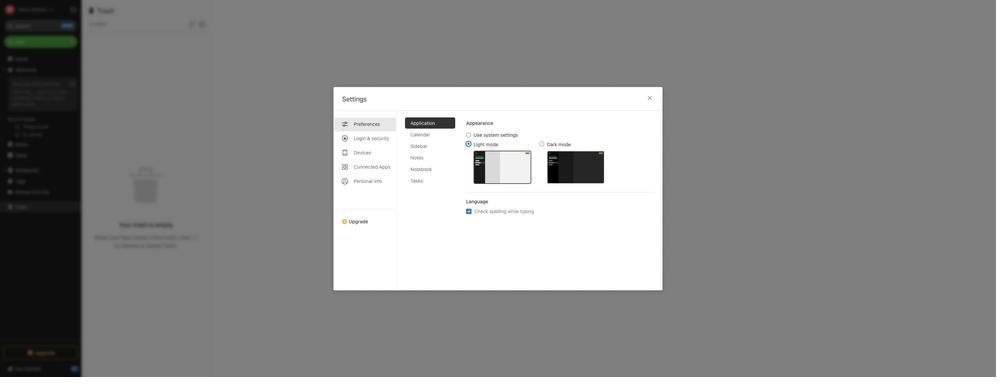 Task type: describe. For each thing, give the bounding box(es) containing it.
tasks inside tab
[[411, 178, 423, 184]]

on
[[47, 89, 52, 94]]

login & security
[[354, 135, 389, 141]]

shortcuts button
[[0, 64, 81, 75]]

when
[[94, 235, 109, 241]]

a
[[53, 89, 56, 94]]

tasks tab
[[405, 175, 455, 186]]

home
[[15, 56, 28, 62]]

upgrade for upgrade popup button to the right
[[349, 218, 368, 224]]

settings
[[500, 132, 518, 138]]

tags button
[[0, 176, 81, 186]]

in
[[148, 235, 153, 241]]

delete
[[146, 243, 162, 249]]

to inside when you have notes in the trash, click '...' to restore or delete them.
[[115, 243, 120, 249]]

icon
[[37, 89, 46, 94]]

0 horizontal spatial notes
[[94, 21, 106, 27]]

recent
[[8, 116, 22, 122]]

tags
[[15, 178, 26, 184]]

1 vertical spatial upgrade button
[[4, 346, 77, 360]]

is
[[149, 221, 154, 229]]

notes inside tab
[[411, 155, 423, 160]]

preferences
[[354, 121, 380, 127]]

add your first shortcut
[[12, 81, 60, 87]]

notes inside when you have notes in the trash, click '...' to restore or delete them.
[[133, 235, 147, 241]]

calendar tab
[[405, 129, 455, 140]]

'...'
[[192, 235, 198, 241]]

your
[[119, 221, 132, 229]]

restore
[[121, 243, 139, 249]]

have
[[120, 235, 132, 241]]

1 horizontal spatial upgrade button
[[334, 209, 396, 227]]

devices
[[354, 150, 371, 155]]

to inside icon on a note, notebook, stack or tag to add it here.
[[60, 95, 64, 100]]

here.
[[25, 101, 36, 107]]

tag
[[52, 95, 59, 100]]

use system settings
[[474, 132, 518, 138]]

0 notes
[[90, 21, 106, 27]]

calendar
[[411, 132, 430, 137]]

notes link
[[0, 139, 81, 150]]

while
[[508, 208, 519, 214]]

sidebar
[[411, 143, 427, 149]]

note window - empty element
[[211, 0, 996, 377]]

system
[[484, 132, 499, 138]]

settings
[[342, 95, 367, 103]]

you
[[110, 235, 119, 241]]

the inside when you have notes in the trash, click '...' to restore or delete them.
[[154, 235, 162, 241]]

login
[[354, 135, 366, 141]]

Light mode radio
[[466, 141, 471, 146]]

new button
[[4, 36, 77, 48]]

trash link
[[0, 201, 81, 212]]

first
[[32, 81, 41, 87]]

light
[[474, 141, 485, 147]]

tab list for application
[[334, 111, 397, 290]]

notebook tab
[[405, 163, 455, 175]]

notebook
[[411, 166, 432, 172]]

tasks button
[[0, 150, 81, 161]]

mode for dark mode
[[559, 141, 571, 147]]

Use system settings radio
[[466, 133, 471, 137]]

add
[[12, 101, 20, 107]]

stack
[[34, 95, 45, 100]]

1 vertical spatial trash
[[15, 204, 27, 210]]

upgrade for the bottommost upgrade popup button
[[35, 350, 55, 356]]

info
[[374, 178, 382, 184]]

dark mode
[[547, 141, 571, 147]]

personal
[[354, 178, 373, 184]]

expand notebooks image
[[2, 167, 7, 173]]

them.
[[163, 243, 177, 249]]

shared with me link
[[0, 186, 81, 197]]



Task type: locate. For each thing, give the bounding box(es) containing it.
0 horizontal spatial the
[[24, 89, 30, 94]]

use
[[474, 132, 482, 138]]

the left ...
[[24, 89, 30, 94]]

Search text field
[[9, 20, 73, 32]]

1 vertical spatial or
[[140, 243, 145, 249]]

mode right dark
[[559, 141, 571, 147]]

tasks
[[15, 152, 27, 158], [411, 178, 423, 184]]

&
[[367, 135, 370, 141]]

check spelling while typing
[[474, 208, 534, 214]]

shared with me
[[15, 189, 49, 195]]

new
[[15, 39, 25, 44]]

mode
[[486, 141, 498, 147], [559, 141, 571, 147]]

spelling
[[490, 208, 506, 214]]

to down you
[[115, 243, 120, 249]]

your
[[22, 81, 31, 87]]

click
[[179, 235, 190, 241]]

notes
[[23, 116, 36, 122], [15, 141, 28, 147], [411, 155, 423, 160]]

to
[[60, 95, 64, 100], [115, 243, 120, 249]]

1 vertical spatial the
[[154, 235, 162, 241]]

trash
[[133, 221, 148, 229]]

or
[[46, 95, 51, 100], [140, 243, 145, 249]]

recent notes
[[8, 116, 36, 122]]

appearance
[[466, 120, 493, 126]]

notebook,
[[12, 95, 33, 100]]

1 horizontal spatial the
[[154, 235, 162, 241]]

0 vertical spatial the
[[24, 89, 30, 94]]

1 vertical spatial notes
[[15, 141, 28, 147]]

tasks down 'notebook'
[[411, 178, 423, 184]]

shortcuts
[[15, 67, 37, 72]]

mode for light mode
[[486, 141, 498, 147]]

notes right 0
[[94, 21, 106, 27]]

add
[[12, 81, 21, 87]]

tab list containing preferences
[[334, 111, 397, 290]]

upgrade
[[349, 218, 368, 224], [35, 350, 55, 356]]

application tab
[[405, 117, 455, 129]]

Check spelling while typing checkbox
[[466, 208, 472, 214]]

tab list containing application
[[405, 117, 461, 290]]

tab list for appearance
[[405, 117, 461, 290]]

home link
[[0, 53, 81, 64]]

or down on
[[46, 95, 51, 100]]

click the ...
[[12, 89, 36, 94]]

0 vertical spatial trash
[[97, 7, 114, 15]]

apps
[[379, 164, 390, 170]]

1 vertical spatial notes
[[133, 235, 147, 241]]

sidebar tab
[[405, 140, 455, 152]]

dark
[[547, 141, 557, 147]]

tree containing home
[[0, 53, 81, 340]]

notes right recent
[[23, 116, 36, 122]]

Dark mode radio
[[540, 141, 544, 146]]

it
[[21, 101, 24, 107]]

language
[[466, 198, 488, 204]]

settings image
[[69, 5, 77, 14]]

security
[[372, 135, 389, 141]]

1 mode from the left
[[486, 141, 498, 147]]

connected
[[354, 164, 378, 170]]

0 horizontal spatial upgrade button
[[4, 346, 77, 360]]

note,
[[57, 89, 67, 94]]

icon on a note, notebook, stack or tag to add it here.
[[12, 89, 67, 107]]

0 horizontal spatial upgrade
[[35, 350, 55, 356]]

note list element
[[81, 0, 211, 377]]

1 horizontal spatial upgrade
[[349, 218, 368, 224]]

1 horizontal spatial to
[[115, 243, 120, 249]]

mode down system
[[486, 141, 498, 147]]

0 vertical spatial notes
[[94, 21, 106, 27]]

1 vertical spatial to
[[115, 243, 120, 249]]

1 horizontal spatial or
[[140, 243, 145, 249]]

light mode
[[474, 141, 498, 147]]

notebooks
[[15, 167, 39, 173]]

tasks inside button
[[15, 152, 27, 158]]

0 horizontal spatial tab list
[[334, 111, 397, 290]]

0 horizontal spatial trash
[[15, 204, 27, 210]]

tasks up notebooks
[[15, 152, 27, 158]]

0 vertical spatial upgrade
[[349, 218, 368, 224]]

or left delete
[[140, 243, 145, 249]]

notebooks link
[[0, 165, 81, 176]]

trash inside the note list element
[[97, 7, 114, 15]]

notes up tasks button
[[15, 141, 28, 147]]

0 vertical spatial upgrade button
[[334, 209, 396, 227]]

trash,
[[164, 235, 178, 241]]

trash
[[97, 7, 114, 15], [15, 204, 27, 210]]

click
[[12, 89, 22, 94]]

empty
[[155, 221, 173, 229]]

or inside icon on a note, notebook, stack or tag to add it here.
[[46, 95, 51, 100]]

when you have notes in the trash, click '...' to restore or delete them.
[[94, 235, 198, 249]]

notes
[[94, 21, 106, 27], [133, 235, 147, 241]]

shortcut
[[42, 81, 60, 87]]

trash down shared
[[15, 204, 27, 210]]

...
[[31, 89, 36, 94]]

trash up 0 notes
[[97, 7, 114, 15]]

application
[[411, 120, 435, 126]]

2 mode from the left
[[559, 141, 571, 147]]

tree
[[0, 53, 81, 340]]

0 vertical spatial notes
[[23, 116, 36, 122]]

the
[[24, 89, 30, 94], [154, 235, 162, 241]]

0 horizontal spatial mode
[[486, 141, 498, 147]]

your trash is empty
[[119, 221, 173, 229]]

1 vertical spatial tasks
[[411, 178, 423, 184]]

0 vertical spatial to
[[60, 95, 64, 100]]

option group
[[466, 132, 605, 184]]

1 vertical spatial upgrade
[[35, 350, 55, 356]]

option group containing use system settings
[[466, 132, 605, 184]]

personal info
[[354, 178, 382, 184]]

0 horizontal spatial to
[[60, 95, 64, 100]]

group
[[0, 75, 81, 142]]

2 vertical spatial notes
[[411, 155, 423, 160]]

to down note,
[[60, 95, 64, 100]]

1 horizontal spatial trash
[[97, 7, 114, 15]]

1 horizontal spatial tab list
[[405, 117, 461, 290]]

check
[[474, 208, 488, 214]]

0 horizontal spatial or
[[46, 95, 51, 100]]

me
[[42, 189, 49, 195]]

tab list
[[334, 111, 397, 290], [405, 117, 461, 290]]

upgrade inside tab list
[[349, 218, 368, 224]]

0 vertical spatial or
[[46, 95, 51, 100]]

upgrade button
[[334, 209, 396, 227], [4, 346, 77, 360]]

group containing add your first shortcut
[[0, 75, 81, 142]]

0
[[90, 21, 93, 27]]

notes left in
[[133, 235, 147, 241]]

0 vertical spatial tasks
[[15, 152, 27, 158]]

typing
[[520, 208, 534, 214]]

0 horizontal spatial tasks
[[15, 152, 27, 158]]

close image
[[646, 94, 654, 102]]

1 horizontal spatial notes
[[133, 235, 147, 241]]

notes tab
[[405, 152, 455, 163]]

or inside when you have notes in the trash, click '...' to restore or delete them.
[[140, 243, 145, 249]]

1 horizontal spatial mode
[[559, 141, 571, 147]]

with
[[32, 189, 41, 195]]

notes down sidebar
[[411, 155, 423, 160]]

connected apps
[[354, 164, 390, 170]]

shared
[[15, 189, 30, 195]]

None search field
[[9, 20, 73, 32]]

the right in
[[154, 235, 162, 241]]

1 horizontal spatial tasks
[[411, 178, 423, 184]]



Task type: vqa. For each thing, say whether or not it's contained in the screenshot.
bottommost Sign-
no



